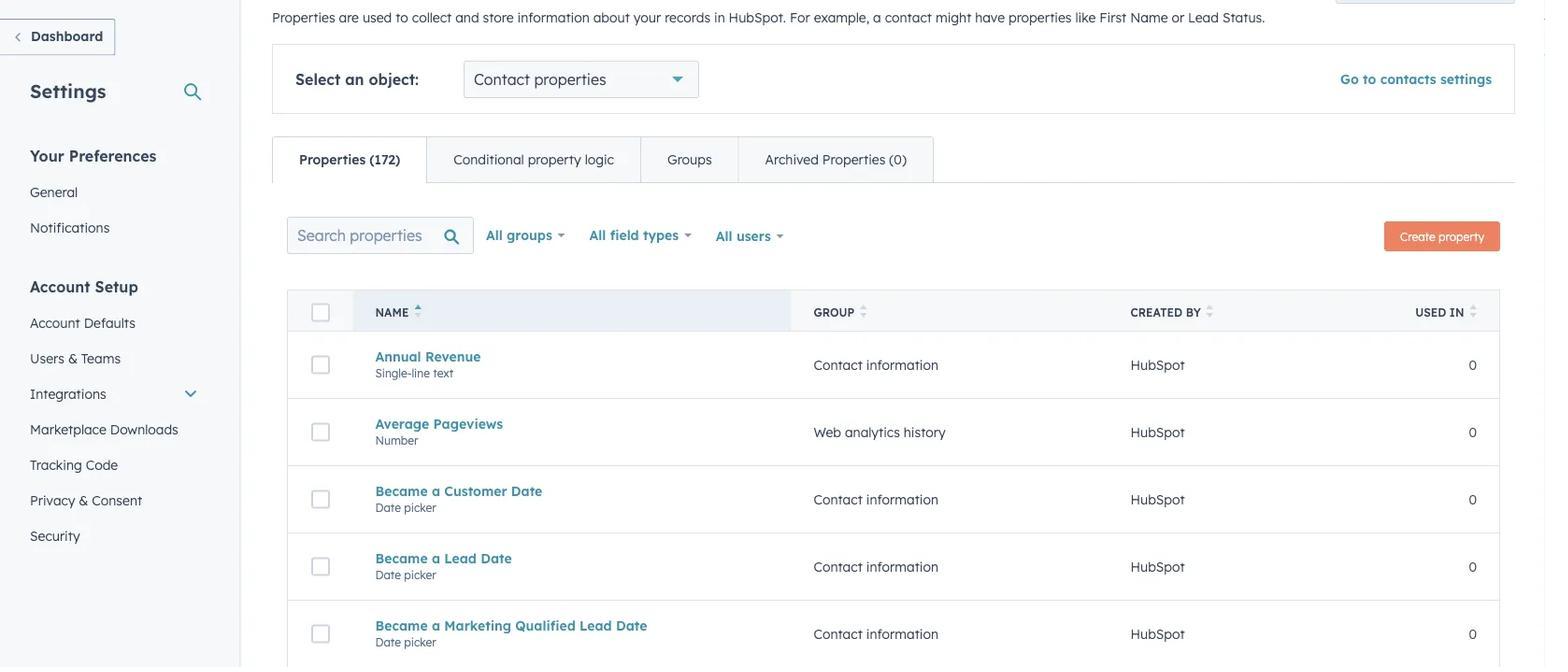Task type: describe. For each thing, give the bounding box(es) containing it.
properties left (0)
[[822, 151, 886, 168]]

users
[[737, 228, 771, 244]]

defaults
[[84, 315, 135, 331]]

contact for became a marketing qualified lead date
[[814, 626, 863, 642]]

press to sort. element for used in
[[1470, 305, 1477, 321]]

by
[[1186, 306, 1201, 320]]

became a marketing qualified lead date button
[[375, 618, 769, 634]]

privacy & consent
[[30, 492, 142, 509]]

notifications link
[[19, 210, 209, 245]]

archived properties (0)
[[765, 151, 907, 168]]

an
[[345, 70, 364, 89]]

information for became a marketing qualified lead date
[[866, 626, 939, 642]]

contacts
[[1380, 71, 1436, 87]]

lead inside the became a marketing qualified lead date date picker
[[580, 618, 612, 634]]

became for became a marketing qualified lead date
[[375, 618, 428, 634]]

property for create
[[1439, 229, 1484, 244]]

press to sort. image for created by
[[1207, 305, 1214, 318]]

a for became a lead date
[[432, 550, 440, 567]]

contact for became a lead date
[[814, 559, 863, 575]]

example,
[[814, 9, 869, 26]]

information for became a lead date
[[866, 559, 939, 575]]

customer
[[444, 483, 507, 499]]

select an object:
[[295, 70, 419, 89]]

average
[[375, 416, 429, 432]]

properties (172) link
[[273, 137, 426, 182]]

dashboard link
[[0, 19, 115, 56]]

contact properties
[[474, 70, 606, 89]]

your
[[30, 146, 64, 165]]

have
[[975, 9, 1005, 26]]

store
[[483, 9, 514, 26]]

security link
[[19, 518, 209, 554]]

code
[[86, 457, 118, 473]]

properties for properties are used to collect and store information about your records in hubspot. for example, a contact might have properties like first name or lead status.
[[272, 9, 335, 26]]

0 for annual revenue
[[1469, 357, 1477, 373]]

hubspot for became a lead date
[[1131, 559, 1185, 575]]

groups
[[667, 151, 712, 168]]

became for became a customer date
[[375, 483, 428, 499]]

in
[[714, 9, 725, 26]]

settings
[[1440, 71, 1492, 87]]

account defaults link
[[19, 305, 209, 341]]

& for users
[[68, 350, 78, 366]]

contact inside popup button
[[474, 70, 530, 89]]

group button
[[791, 290, 1108, 331]]

0 for became a lead date
[[1469, 559, 1477, 575]]

archived properties (0) link
[[738, 137, 933, 182]]

tab list containing properties (172)
[[272, 136, 934, 183]]

information for became a customer date
[[866, 491, 939, 508]]

press to sort. image for group
[[860, 305, 867, 318]]

text
[[433, 366, 454, 380]]

groups
[[507, 227, 552, 244]]

go
[[1340, 71, 1359, 87]]

are
[[339, 9, 359, 26]]

qualified
[[515, 618, 576, 634]]

(0)
[[889, 151, 907, 168]]

line
[[412, 366, 430, 380]]

security
[[30, 528, 80, 544]]

create property button
[[1384, 222, 1500, 251]]

all field types
[[589, 227, 679, 244]]

press to sort. image
[[1470, 305, 1477, 318]]

properties for properties (172)
[[299, 151, 366, 168]]

& for privacy
[[79, 492, 88, 509]]

account for account defaults
[[30, 315, 80, 331]]

dashboard
[[31, 28, 103, 44]]

general
[[30, 184, 78, 200]]

create property
[[1400, 229, 1484, 244]]

your preferences element
[[19, 145, 209, 245]]

all groups
[[486, 227, 552, 244]]

1 horizontal spatial to
[[1363, 71, 1376, 87]]

became a customer date date picker
[[375, 483, 542, 515]]

downloads
[[110, 421, 178, 437]]

properties (172)
[[299, 151, 400, 168]]

conditional property logic link
[[426, 137, 640, 182]]

contact information for annual revenue
[[814, 357, 939, 373]]

contact for became a customer date
[[814, 491, 863, 508]]

annual revenue button
[[375, 348, 769, 365]]

analytics
[[845, 424, 900, 441]]

information for annual revenue
[[866, 357, 939, 373]]

in
[[1450, 306, 1464, 320]]

all for all groups
[[486, 227, 503, 244]]

0 vertical spatial name
[[1130, 9, 1168, 26]]

hubspot for became a marketing qualified lead date
[[1131, 626, 1185, 642]]

contact information for became a customer date
[[814, 491, 939, 508]]

1 horizontal spatial properties
[[1009, 9, 1072, 26]]

name inside button
[[375, 306, 409, 320]]

or
[[1172, 9, 1185, 26]]

hubspot for annual revenue
[[1131, 357, 1185, 373]]

press to sort. element for created by
[[1207, 305, 1214, 321]]

privacy
[[30, 492, 75, 509]]

consent
[[92, 492, 142, 509]]

archived
[[765, 151, 819, 168]]

2 horizontal spatial lead
[[1188, 9, 1219, 26]]

used in
[[1416, 306, 1464, 320]]

contact information for became a marketing qualified lead date
[[814, 626, 939, 642]]

number
[[375, 434, 418, 448]]

go to contacts settings
[[1340, 71, 1492, 87]]

became a customer date button
[[375, 483, 769, 499]]

all for all users
[[716, 228, 733, 244]]

a left contact
[[873, 9, 881, 26]]

tab panel containing all groups
[[272, 182, 1515, 667]]

all users button
[[704, 217, 796, 256]]

hubspot for average pageviews
[[1131, 424, 1185, 441]]

your
[[634, 9, 661, 26]]

tracking code
[[30, 457, 118, 473]]

account setup
[[30, 277, 138, 296]]



Task type: locate. For each thing, give the bounding box(es) containing it.
picker up became a lead date date picker at the left of page
[[404, 501, 436, 515]]

integrations
[[30, 386, 106, 402]]

status.
[[1223, 9, 1265, 26]]

1 vertical spatial property
[[1439, 229, 1484, 244]]

became for became a lead date
[[375, 550, 428, 567]]

picker
[[404, 501, 436, 515], [404, 568, 436, 582], [404, 635, 436, 649]]

2 0 from the top
[[1469, 424, 1477, 441]]

tracking
[[30, 457, 82, 473]]

press to sort. element
[[860, 305, 867, 321], [1207, 305, 1214, 321], [1470, 305, 1477, 321]]

a left customer
[[432, 483, 440, 499]]

became down became a customer date date picker
[[375, 550, 428, 567]]

name left or at top right
[[1130, 9, 1168, 26]]

0 vertical spatial became
[[375, 483, 428, 499]]

became a lead date date picker
[[375, 550, 512, 582]]

2 contact information from the top
[[814, 491, 939, 508]]

picker inside the became a marketing qualified lead date date picker
[[404, 635, 436, 649]]

average pageviews button
[[375, 416, 769, 432]]

press to sort. element right by
[[1207, 305, 1214, 321]]

created by
[[1131, 306, 1201, 320]]

all groups button
[[474, 217, 577, 254]]

5 0 from the top
[[1469, 626, 1477, 642]]

2 vertical spatial became
[[375, 618, 428, 634]]

1 vertical spatial became
[[375, 550, 428, 567]]

about
[[593, 9, 630, 26]]

1 contact information from the top
[[814, 357, 939, 373]]

name left ascending sort. press to sort descending. element
[[375, 306, 409, 320]]

used
[[1416, 306, 1446, 320]]

property left the logic
[[528, 151, 581, 168]]

go to contacts settings button
[[1340, 71, 1492, 87]]

used in button
[[1388, 290, 1500, 331]]

lead right or at top right
[[1188, 9, 1219, 26]]

ascending sort. press to sort descending. element
[[414, 305, 421, 321]]

press to sort. image inside group button
[[860, 305, 867, 318]]

used
[[363, 9, 392, 26]]

1 horizontal spatial &
[[79, 492, 88, 509]]

& inside 'privacy & consent' link
[[79, 492, 88, 509]]

0 vertical spatial property
[[528, 151, 581, 168]]

press to sort. element for group
[[860, 305, 867, 321]]

all for all field types
[[589, 227, 606, 244]]

contact
[[474, 70, 530, 89], [814, 357, 863, 373], [814, 491, 863, 508], [814, 559, 863, 575], [814, 626, 863, 642]]

your preferences
[[30, 146, 156, 165]]

0
[[1469, 357, 1477, 373], [1469, 424, 1477, 441], [1469, 491, 1477, 508], [1469, 559, 1477, 575], [1469, 626, 1477, 642]]

2 hubspot from the top
[[1131, 424, 1185, 441]]

1 vertical spatial properties
[[534, 70, 606, 89]]

1 vertical spatial account
[[30, 315, 80, 331]]

ascending sort. press to sort descending. image
[[414, 305, 421, 318]]

2 account from the top
[[30, 315, 80, 331]]

0 horizontal spatial property
[[528, 151, 581, 168]]

marketplace downloads link
[[19, 412, 209, 447]]

1 picker from the top
[[404, 501, 436, 515]]

account up 'account defaults' on the top
[[30, 277, 90, 296]]

0 for became a marketing qualified lead date
[[1469, 626, 1477, 642]]

1 became from the top
[[375, 483, 428, 499]]

1 horizontal spatial lead
[[580, 618, 612, 634]]

0 horizontal spatial properties
[[534, 70, 606, 89]]

lead inside became a lead date date picker
[[444, 550, 477, 567]]

0 vertical spatial to
[[396, 9, 408, 26]]

contact information for became a lead date
[[814, 559, 939, 575]]

1 press to sort. element from the left
[[860, 305, 867, 321]]

press to sort. element inside group button
[[860, 305, 867, 321]]

became inside became a lead date date picker
[[375, 550, 428, 567]]

press to sort. image
[[860, 305, 867, 318], [1207, 305, 1214, 318]]

records
[[665, 9, 711, 26]]

0 horizontal spatial all
[[486, 227, 503, 244]]

contact properties button
[[464, 61, 699, 98]]

contact
[[885, 9, 932, 26]]

revenue
[[425, 348, 481, 365]]

became down number
[[375, 483, 428, 499]]

0 for average pageviews
[[1469, 424, 1477, 441]]

conditional property logic
[[454, 151, 614, 168]]

press to sort. image right group
[[860, 305, 867, 318]]

annual revenue single-line text
[[375, 348, 481, 380]]

1 vertical spatial &
[[79, 492, 88, 509]]

hubspot.
[[729, 9, 786, 26]]

object:
[[369, 70, 419, 89]]

picker for lead
[[404, 568, 436, 582]]

press to sort. element inside created by "button"
[[1207, 305, 1214, 321]]

Search search field
[[287, 217, 474, 254]]

1 vertical spatial to
[[1363, 71, 1376, 87]]

1 horizontal spatial press to sort. image
[[1207, 305, 1214, 318]]

1 horizontal spatial property
[[1439, 229, 1484, 244]]

a inside the became a marketing qualified lead date date picker
[[432, 618, 440, 634]]

press to sort. image right by
[[1207, 305, 1214, 318]]

tracking code link
[[19, 447, 209, 483]]

account setup element
[[19, 276, 209, 554]]

marketplace downloads
[[30, 421, 178, 437]]

contact information
[[814, 357, 939, 373], [814, 491, 939, 508], [814, 559, 939, 575], [814, 626, 939, 642]]

a left the marketing
[[432, 618, 440, 634]]

became inside the became a marketing qualified lead date date picker
[[375, 618, 428, 634]]

1 vertical spatial picker
[[404, 568, 436, 582]]

properties left like
[[1009, 9, 1072, 26]]

like
[[1075, 9, 1096, 26]]

a for became a customer date
[[432, 483, 440, 499]]

properties
[[1009, 9, 1072, 26], [534, 70, 606, 89]]

first
[[1100, 9, 1127, 26]]

0 vertical spatial properties
[[1009, 9, 1072, 26]]

property inside conditional property logic link
[[528, 151, 581, 168]]

teams
[[81, 350, 121, 366]]

lead right qualified
[[580, 618, 612, 634]]

2 became from the top
[[375, 550, 428, 567]]

groups link
[[640, 137, 738, 182]]

logic
[[585, 151, 614, 168]]

1 vertical spatial name
[[375, 306, 409, 320]]

2 horizontal spatial all
[[716, 228, 733, 244]]

0 horizontal spatial press to sort. image
[[860, 305, 867, 318]]

0 vertical spatial account
[[30, 277, 90, 296]]

2 vertical spatial lead
[[580, 618, 612, 634]]

1 horizontal spatial press to sort. element
[[1207, 305, 1214, 321]]

information
[[517, 9, 590, 26], [866, 357, 939, 373], [866, 491, 939, 508], [866, 559, 939, 575], [866, 626, 939, 642]]

might
[[936, 9, 972, 26]]

0 horizontal spatial name
[[375, 306, 409, 320]]

a for became a marketing qualified lead date
[[432, 618, 440, 634]]

1 0 from the top
[[1469, 357, 1477, 373]]

to
[[396, 9, 408, 26], [1363, 71, 1376, 87]]

& right privacy
[[79, 492, 88, 509]]

2 picker from the top
[[404, 568, 436, 582]]

tab list
[[272, 136, 934, 183]]

account up 'users'
[[30, 315, 80, 331]]

2 vertical spatial picker
[[404, 635, 436, 649]]

for
[[790, 9, 810, 26]]

preferences
[[69, 146, 156, 165]]

1 horizontal spatial name
[[1130, 9, 1168, 26]]

a inside became a lead date date picker
[[432, 550, 440, 567]]

account for account setup
[[30, 277, 90, 296]]

all field types button
[[577, 217, 704, 254]]

property right create
[[1439, 229, 1484, 244]]

0 horizontal spatial to
[[396, 9, 408, 26]]

1 horizontal spatial all
[[589, 227, 606, 244]]

properties left 'are'
[[272, 9, 335, 26]]

all
[[486, 227, 503, 244], [589, 227, 606, 244], [716, 228, 733, 244]]

users & teams link
[[19, 341, 209, 376]]

properties are used to collect and store information about your records in hubspot. for example, a contact might have properties like first name or lead status.
[[272, 9, 1265, 26]]

created
[[1131, 306, 1183, 320]]

picker inside became a lead date date picker
[[404, 568, 436, 582]]

4 0 from the top
[[1469, 559, 1477, 575]]

all left field
[[589, 227, 606, 244]]

users & teams
[[30, 350, 121, 366]]

property for conditional
[[528, 151, 581, 168]]

lead down became a customer date date picker
[[444, 550, 477, 567]]

0 vertical spatial lead
[[1188, 9, 1219, 26]]

all users
[[716, 228, 771, 244]]

to right used
[[396, 9, 408, 26]]

collect
[[412, 9, 452, 26]]

became down became a lead date date picker at the left of page
[[375, 618, 428, 634]]

web
[[814, 424, 841, 441]]

general link
[[19, 174, 209, 210]]

select
[[295, 70, 341, 89]]

to right "go"
[[1363, 71, 1376, 87]]

pageviews
[[433, 416, 503, 432]]

0 vertical spatial picker
[[404, 501, 436, 515]]

became inside became a customer date date picker
[[375, 483, 428, 499]]

property inside create property button
[[1439, 229, 1484, 244]]

conditional
[[454, 151, 524, 168]]

3 press to sort. element from the left
[[1470, 305, 1477, 321]]

notifications
[[30, 219, 110, 236]]

picker down became a customer date date picker
[[404, 568, 436, 582]]

& inside users & teams link
[[68, 350, 78, 366]]

0 horizontal spatial lead
[[444, 550, 477, 567]]

properties left (172)
[[299, 151, 366, 168]]

press to sort. element right group
[[860, 305, 867, 321]]

integrations button
[[19, 376, 209, 412]]

2 horizontal spatial press to sort. element
[[1470, 305, 1477, 321]]

name button
[[353, 290, 791, 331]]

4 hubspot from the top
[[1131, 559, 1185, 575]]

3 picker from the top
[[404, 635, 436, 649]]

1 account from the top
[[30, 277, 90, 296]]

press to sort. element right in
[[1470, 305, 1477, 321]]

3 became from the top
[[375, 618, 428, 634]]

3 contact information from the top
[[814, 559, 939, 575]]

single-
[[375, 366, 412, 380]]

properties down about
[[534, 70, 606, 89]]

contact for annual revenue
[[814, 357, 863, 373]]

1 hubspot from the top
[[1131, 357, 1185, 373]]

annual
[[375, 348, 421, 365]]

marketplace
[[30, 421, 106, 437]]

create
[[1400, 229, 1436, 244]]

types
[[643, 227, 679, 244]]

4 contact information from the top
[[814, 626, 939, 642]]

field
[[610, 227, 639, 244]]

& right 'users'
[[68, 350, 78, 366]]

3 0 from the top
[[1469, 491, 1477, 508]]

web analytics history
[[814, 424, 946, 441]]

marketing
[[444, 618, 511, 634]]

a inside became a customer date date picker
[[432, 483, 440, 499]]

all left users
[[716, 228, 733, 244]]

a down became a customer date date picker
[[432, 550, 440, 567]]

0 horizontal spatial press to sort. element
[[860, 305, 867, 321]]

3 hubspot from the top
[[1131, 491, 1185, 508]]

press to sort. element inside used in button
[[1470, 305, 1477, 321]]

picker inside became a customer date date picker
[[404, 501, 436, 515]]

properties
[[272, 9, 335, 26], [299, 151, 366, 168], [822, 151, 886, 168]]

5 hubspot from the top
[[1131, 626, 1185, 642]]

0 horizontal spatial &
[[68, 350, 78, 366]]

all left groups at the top left of the page
[[486, 227, 503, 244]]

0 for became a customer date
[[1469, 491, 1477, 508]]

hubspot for became a customer date
[[1131, 491, 1185, 508]]

became a marketing qualified lead date date picker
[[375, 618, 647, 649]]

picker for customer
[[404, 501, 436, 515]]

2 press to sort. element from the left
[[1207, 305, 1214, 321]]

picker down became a lead date date picker at the left of page
[[404, 635, 436, 649]]

1 press to sort. image from the left
[[860, 305, 867, 318]]

group
[[814, 306, 855, 320]]

1 vertical spatial lead
[[444, 550, 477, 567]]

tab panel
[[272, 182, 1515, 667]]

properties inside contact properties popup button
[[534, 70, 606, 89]]

2 press to sort. image from the left
[[1207, 305, 1214, 318]]

press to sort. image inside created by "button"
[[1207, 305, 1214, 318]]

created by button
[[1108, 290, 1388, 331]]

0 vertical spatial &
[[68, 350, 78, 366]]

setup
[[95, 277, 138, 296]]



Task type: vqa. For each thing, say whether or not it's contained in the screenshot.
'NAVIGATION' at the top
no



